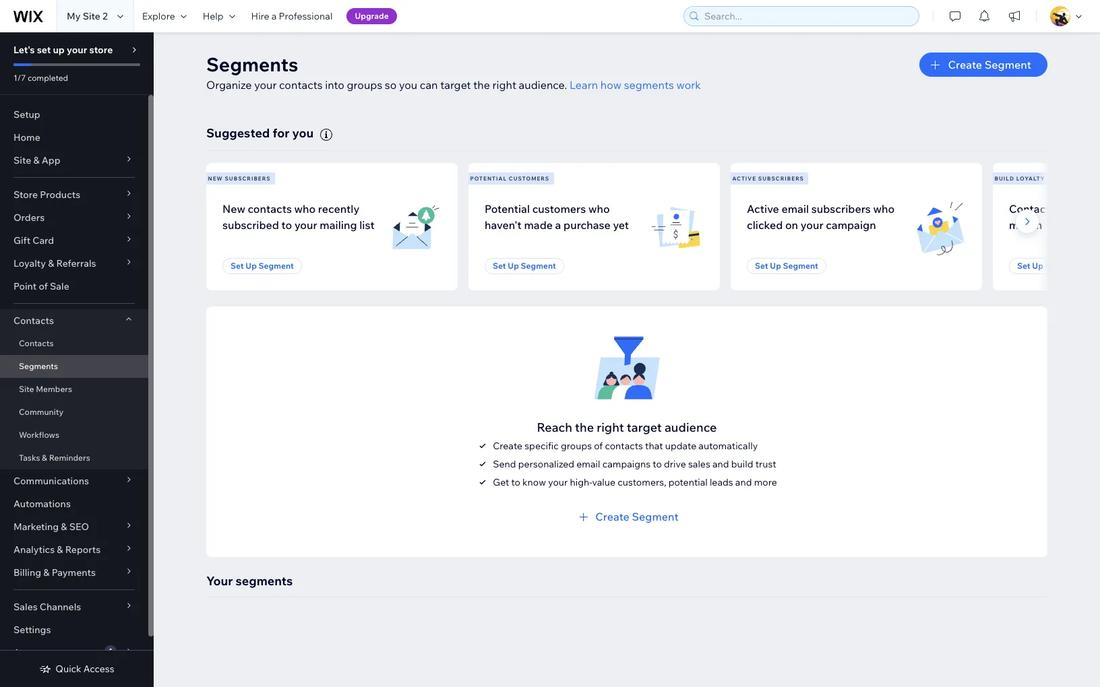 Task type: locate. For each thing, give the bounding box(es) containing it.
potential inside potential customers who haven't made a purchase yet
[[485, 202, 530, 216]]

4 set up segment from the left
[[1017, 261, 1080, 271]]

1 set up segment button from the left
[[222, 258, 302, 274]]

set up segment button down on
[[747, 258, 826, 274]]

0 vertical spatial create segment
[[948, 58, 1031, 71]]

loyalty down gift card
[[13, 257, 46, 270]]

app
[[42, 154, 60, 166]]

2 vertical spatial a
[[555, 218, 561, 232]]

3 set from the left
[[755, 261, 768, 271]]

& inside site & app popup button
[[33, 154, 40, 166]]

who left recently
[[294, 202, 316, 216]]

2 horizontal spatial subscribers
[[811, 202, 871, 216]]

automatically
[[699, 440, 758, 452]]

and
[[712, 458, 729, 470], [735, 476, 752, 489]]

0 vertical spatial contacts
[[1009, 202, 1055, 216]]

& inside marketing & seo 'popup button'
[[61, 521, 67, 533]]

set down contacts with a bir at the right top of the page
[[1017, 261, 1030, 271]]

1 vertical spatial contacts
[[13, 315, 54, 327]]

0 horizontal spatial of
[[39, 280, 48, 293]]

point
[[13, 280, 37, 293]]

new up 'subscribed'
[[222, 202, 245, 216]]

contacts
[[1009, 202, 1055, 216], [13, 315, 54, 327], [19, 338, 54, 348]]

1 vertical spatial target
[[627, 420, 662, 435]]

customers up made on the top of the page
[[532, 202, 586, 216]]

& right billing
[[43, 567, 50, 579]]

& inside loyalty & referrals popup button
[[48, 257, 54, 270]]

your inside "active email subscribers who clicked on your campaign"
[[801, 218, 823, 232]]

1 vertical spatial new
[[222, 202, 245, 216]]

store
[[89, 44, 113, 56]]

list containing new contacts who recently subscribed to your mailing list
[[204, 163, 1100, 291]]

1 horizontal spatial create segment button
[[920, 53, 1047, 77]]

& inside billing & payments 'popup button'
[[43, 567, 50, 579]]

sidebar element
[[0, 32, 154, 688]]

right left audience.
[[492, 78, 516, 92]]

to right get
[[511, 476, 520, 489]]

1 vertical spatial customers
[[532, 202, 586, 216]]

create segment for create segment button to the bottom
[[595, 510, 679, 524]]

2 vertical spatial contacts
[[19, 338, 54, 348]]

the
[[473, 78, 490, 92], [575, 420, 594, 435]]

set down clicked
[[755, 261, 768, 271]]

customers inside potential customers who haven't made a purchase yet
[[532, 202, 586, 216]]

0 horizontal spatial segments
[[19, 361, 58, 371]]

1 horizontal spatial who
[[588, 202, 610, 216]]

contacts inside new contacts who recently subscribed to your mailing list
[[248, 202, 292, 216]]

0 vertical spatial a
[[272, 10, 277, 22]]

of up the campaigns
[[594, 440, 603, 452]]

customers for potential customers
[[509, 175, 549, 182]]

1 horizontal spatial a
[[555, 218, 561, 232]]

campaign
[[826, 218, 876, 232]]

0 horizontal spatial email
[[576, 458, 600, 470]]

& left the reports
[[57, 544, 63, 556]]

site inside "link"
[[19, 384, 34, 394]]

0 vertical spatial and
[[712, 458, 729, 470]]

up for made
[[508, 261, 519, 271]]

a
[[272, 10, 277, 22], [1082, 202, 1088, 216], [555, 218, 561, 232]]

1 vertical spatial create
[[493, 440, 522, 452]]

0 vertical spatial to
[[281, 218, 292, 232]]

a left bir
[[1082, 202, 1088, 216]]

contacts up the campaigns
[[605, 440, 643, 452]]

1 horizontal spatial and
[[735, 476, 752, 489]]

0 vertical spatial loyalty
[[1016, 175, 1045, 182]]

create for create segment button to the bottom
[[595, 510, 629, 524]]

1 vertical spatial the
[[575, 420, 594, 435]]

segments inside sidebar element
[[19, 361, 58, 371]]

the right reach
[[575, 420, 594, 435]]

target up "that"
[[627, 420, 662, 435]]

audience
[[665, 420, 717, 435]]

set up segment
[[231, 261, 294, 271], [493, 261, 556, 271], [755, 261, 818, 271], [1017, 261, 1080, 271]]

1 horizontal spatial segments
[[206, 53, 298, 76]]

can
[[420, 78, 438, 92]]

active subscribers
[[732, 175, 804, 182]]

contacts up 'subscribed'
[[248, 202, 292, 216]]

0 horizontal spatial a
[[272, 10, 277, 22]]

& for loyalty
[[48, 257, 54, 270]]

2 vertical spatial contacts
[[605, 440, 643, 452]]

set down haven't
[[493, 261, 506, 271]]

& down card
[[48, 257, 54, 270]]

to
[[281, 218, 292, 232], [653, 458, 662, 470], [511, 476, 520, 489]]

1 vertical spatial segments
[[19, 361, 58, 371]]

set up segment down on
[[755, 261, 818, 271]]

email inside "active email subscribers who clicked on your campaign"
[[782, 202, 809, 216]]

1 horizontal spatial groups
[[561, 440, 592, 452]]

who inside "active email subscribers who clicked on your campaign"
[[873, 202, 895, 216]]

contacts inside dropdown button
[[13, 315, 54, 327]]

create segment for the topmost create segment button
[[948, 58, 1031, 71]]

1 vertical spatial contacts
[[248, 202, 292, 216]]

segments right how
[[624, 78, 674, 92]]

help
[[203, 10, 224, 22]]

purchase
[[564, 218, 611, 232]]

up
[[246, 261, 257, 271], [508, 261, 519, 271], [770, 261, 781, 271], [1032, 261, 1043, 271]]

value
[[592, 476, 615, 489]]

site members
[[19, 384, 72, 394]]

your
[[67, 44, 87, 56], [254, 78, 277, 92], [294, 218, 317, 232], [801, 218, 823, 232], [548, 476, 568, 489]]

segments right 'your' on the left of page
[[236, 573, 293, 589]]

1 vertical spatial and
[[735, 476, 752, 489]]

billing & payments
[[13, 567, 96, 579]]

0 vertical spatial the
[[473, 78, 490, 92]]

sales
[[13, 601, 38, 613]]

your left the mailing
[[294, 218, 317, 232]]

customers
[[509, 175, 549, 182], [532, 202, 586, 216]]

site up community
[[19, 384, 34, 394]]

email up "high-"
[[576, 458, 600, 470]]

4 set from the left
[[1017, 261, 1030, 271]]

0 vertical spatial new
[[208, 175, 223, 182]]

set up segment down made on the top of the page
[[493, 261, 556, 271]]

&
[[33, 154, 40, 166], [48, 257, 54, 270], [42, 453, 47, 463], [61, 521, 67, 533], [57, 544, 63, 556], [43, 567, 50, 579]]

who for purchase
[[588, 202, 610, 216]]

1 horizontal spatial email
[[782, 202, 809, 216]]

to inside new contacts who recently subscribed to your mailing list
[[281, 218, 292, 232]]

communications
[[13, 475, 89, 487]]

contacts down contacts dropdown button on the top of the page
[[19, 338, 54, 348]]

set up segment button down made on the top of the page
[[485, 258, 564, 274]]

your right on
[[801, 218, 823, 232]]

0 horizontal spatial you
[[292, 125, 314, 141]]

your right organize
[[254, 78, 277, 92]]

customers up potential customers who haven't made a purchase yet
[[509, 175, 549, 182]]

subscribers up on
[[758, 175, 804, 182]]

new for new contacts who recently subscribed to your mailing list
[[222, 202, 245, 216]]

automations link
[[0, 493, 148, 516]]

2 set from the left
[[493, 261, 506, 271]]

1 vertical spatial site
[[13, 154, 31, 166]]

& for analytics
[[57, 544, 63, 556]]

1 vertical spatial of
[[594, 440, 603, 452]]

gift
[[13, 235, 30, 247]]

set down 'subscribed'
[[231, 261, 244, 271]]

setup link
[[0, 103, 148, 126]]

who inside new contacts who recently subscribed to your mailing list
[[294, 202, 316, 216]]

0 vertical spatial potential
[[470, 175, 507, 182]]

who inside potential customers who haven't made a purchase yet
[[588, 202, 610, 216]]

loyalty right build at the top right of page
[[1016, 175, 1045, 182]]

tasks & reminders link
[[0, 447, 148, 470]]

0 vertical spatial create
[[948, 58, 982, 71]]

subscribers for contacts
[[225, 175, 271, 182]]

& left app
[[33, 154, 40, 166]]

how
[[600, 78, 622, 92]]

0 horizontal spatial subscribers
[[225, 175, 271, 182]]

up
[[53, 44, 65, 56]]

subscribers
[[225, 175, 271, 182], [758, 175, 804, 182], [811, 202, 871, 216]]

segments inside segments organize your contacts into groups so you can target the right audience. learn how segments work
[[624, 78, 674, 92]]

build loyalty
[[995, 175, 1045, 182]]

1 set up segment from the left
[[231, 261, 294, 271]]

up down 'subscribed'
[[246, 261, 257, 271]]

gift card button
[[0, 229, 148, 252]]

to left drive
[[653, 458, 662, 470]]

1 horizontal spatial subscribers
[[758, 175, 804, 182]]

2 set up segment from the left
[[493, 261, 556, 271]]

1 horizontal spatial loyalty
[[1016, 175, 1045, 182]]

let's set up your store
[[13, 44, 113, 56]]

your
[[206, 573, 233, 589]]

& right tasks
[[42, 453, 47, 463]]

set up segment down contacts with a bir at the right top of the page
[[1017, 261, 1080, 271]]

up for clicked
[[770, 261, 781, 271]]

2 set up segment button from the left
[[485, 258, 564, 274]]

1 up from the left
[[246, 261, 257, 271]]

1 vertical spatial email
[[576, 458, 600, 470]]

set up segment button down contacts with a bir at the right top of the page
[[1009, 258, 1088, 274]]

site down home
[[13, 154, 31, 166]]

personalized
[[518, 458, 574, 470]]

active inside "active email subscribers who clicked on your campaign"
[[747, 202, 779, 216]]

payments
[[52, 567, 96, 579]]

up down haven't
[[508, 261, 519, 271]]

subscribers down the suggested
[[225, 175, 271, 182]]

2 vertical spatial create
[[595, 510, 629, 524]]

segments inside segments organize your contacts into groups so you can target the right audience. learn how segments work
[[206, 53, 298, 76]]

0 vertical spatial right
[[492, 78, 516, 92]]

subscribers inside "active email subscribers who clicked on your campaign"
[[811, 202, 871, 216]]

1 who from the left
[[294, 202, 316, 216]]

set up segment down 'subscribed'
[[231, 261, 294, 271]]

0 vertical spatial of
[[39, 280, 48, 293]]

0 horizontal spatial to
[[281, 218, 292, 232]]

of left sale
[[39, 280, 48, 293]]

0 vertical spatial you
[[399, 78, 417, 92]]

up for subscribed
[[246, 261, 257, 271]]

1 horizontal spatial right
[[597, 420, 624, 435]]

2 vertical spatial site
[[19, 384, 34, 394]]

who up purchase
[[588, 202, 610, 216]]

set up segment button down 'subscribed'
[[222, 258, 302, 274]]

active email subscribers who clicked on your campaign
[[747, 202, 895, 232]]

new down the suggested
[[208, 175, 223, 182]]

groups left so at top
[[347, 78, 382, 92]]

email up on
[[782, 202, 809, 216]]

help button
[[195, 0, 243, 32]]

3 set up segment from the left
[[755, 261, 818, 271]]

groups down reach
[[561, 440, 592, 452]]

0 horizontal spatial groups
[[347, 78, 382, 92]]

set up segment button for subscribed
[[222, 258, 302, 274]]

of
[[39, 280, 48, 293], [594, 440, 603, 452]]

& inside tasks & reminders link
[[42, 453, 47, 463]]

hire a professional
[[251, 10, 333, 22]]

0 horizontal spatial create segment button
[[575, 509, 679, 525]]

specific
[[525, 440, 559, 452]]

1 horizontal spatial segments
[[624, 78, 674, 92]]

1 horizontal spatial the
[[575, 420, 594, 435]]

list
[[204, 163, 1100, 291]]

set up segment for subscribed
[[231, 261, 294, 271]]

site left 2
[[83, 10, 100, 22]]

0 horizontal spatial create
[[493, 440, 522, 452]]

& inside analytics & reports "dropdown button"
[[57, 544, 63, 556]]

1/7 completed
[[13, 73, 68, 83]]

create segment button
[[920, 53, 1047, 77], [575, 509, 679, 525]]

hire a professional link
[[243, 0, 341, 32]]

set for new contacts who recently subscribed to your mailing list
[[231, 261, 244, 271]]

0 horizontal spatial loyalty
[[13, 257, 46, 270]]

1 horizontal spatial of
[[594, 440, 603, 452]]

2 horizontal spatial who
[[873, 202, 895, 216]]

0 vertical spatial customers
[[509, 175, 549, 182]]

0 vertical spatial active
[[732, 175, 756, 182]]

2 vertical spatial to
[[511, 476, 520, 489]]

1 vertical spatial groups
[[561, 440, 592, 452]]

2 who from the left
[[588, 202, 610, 216]]

site
[[83, 10, 100, 22], [13, 154, 31, 166], [19, 384, 34, 394]]

1 vertical spatial right
[[597, 420, 624, 435]]

explore
[[142, 10, 175, 22]]

3 who from the left
[[873, 202, 895, 216]]

0 vertical spatial groups
[[347, 78, 382, 92]]

of inside sidebar element
[[39, 280, 48, 293]]

a inside potential customers who haven't made a purchase yet
[[555, 218, 561, 232]]

reminders
[[49, 453, 90, 463]]

1 horizontal spatial to
[[511, 476, 520, 489]]

0 vertical spatial email
[[782, 202, 809, 216]]

you right for
[[292, 125, 314, 141]]

your inside sidebar element
[[67, 44, 87, 56]]

trust
[[755, 458, 776, 470]]

0 vertical spatial segments
[[624, 78, 674, 92]]

the inside segments organize your contacts into groups so you can target the right audience. learn how segments work
[[473, 78, 490, 92]]

0 horizontal spatial who
[[294, 202, 316, 216]]

2 horizontal spatial create
[[948, 58, 982, 71]]

loyalty inside 'list'
[[1016, 175, 1045, 182]]

segments up site members
[[19, 361, 58, 371]]

active for active subscribers
[[732, 175, 756, 182]]

segments for segments
[[19, 361, 58, 371]]

create inside the reach the right target audience create specific groups of contacts that update automatically send personalized email campaigns to drive sales and build trust get to know your high-value customers, potential leads and more
[[493, 440, 522, 452]]

0 vertical spatial segments
[[206, 53, 298, 76]]

loyalty & referrals button
[[0, 252, 148, 275]]

set
[[231, 261, 244, 271], [493, 261, 506, 271], [755, 261, 768, 271], [1017, 261, 1030, 271]]

contacts down "build loyalty"
[[1009, 202, 1055, 216]]

1 vertical spatial to
[[653, 458, 662, 470]]

3 up from the left
[[770, 261, 781, 271]]

that
[[645, 440, 663, 452]]

sales channels button
[[0, 596, 148, 619]]

0 horizontal spatial target
[[440, 78, 471, 92]]

your right 'up'
[[67, 44, 87, 56]]

who up the "campaign"
[[873, 202, 895, 216]]

haven't
[[485, 218, 522, 232]]

get
[[493, 476, 509, 489]]

the right can
[[473, 78, 490, 92]]

communications button
[[0, 470, 148, 493]]

and up 'leads'
[[712, 458, 729, 470]]

who for your
[[294, 202, 316, 216]]

new inside new contacts who recently subscribed to your mailing list
[[222, 202, 245, 216]]

segments up organize
[[206, 53, 298, 76]]

subscribers up the "campaign"
[[811, 202, 871, 216]]

a right made on the top of the page
[[555, 218, 561, 232]]

to right 'subscribed'
[[281, 218, 292, 232]]

a right "hire"
[[272, 10, 277, 22]]

1 vertical spatial potential
[[485, 202, 530, 216]]

upgrade button
[[347, 8, 397, 24]]

0 horizontal spatial and
[[712, 458, 729, 470]]

0 horizontal spatial segments
[[236, 573, 293, 589]]

1 vertical spatial active
[[747, 202, 779, 216]]

settings
[[13, 624, 51, 636]]

and down build
[[735, 476, 752, 489]]

1 horizontal spatial target
[[627, 420, 662, 435]]

1 horizontal spatial you
[[399, 78, 417, 92]]

contacts left into
[[279, 78, 323, 92]]

1 vertical spatial create segment
[[595, 510, 679, 524]]

2 horizontal spatial a
[[1082, 202, 1088, 216]]

my site 2
[[67, 10, 108, 22]]

0 horizontal spatial the
[[473, 78, 490, 92]]

with
[[1058, 202, 1079, 216]]

Search... field
[[700, 7, 915, 26]]

1 set from the left
[[231, 261, 244, 271]]

email
[[782, 202, 809, 216], [576, 458, 600, 470]]

my
[[67, 10, 81, 22]]

site inside popup button
[[13, 154, 31, 166]]

1 vertical spatial segments
[[236, 573, 293, 589]]

active for active email subscribers who clicked on your campaign
[[747, 202, 779, 216]]

1 vertical spatial loyalty
[[13, 257, 46, 270]]

you right so at top
[[399, 78, 417, 92]]

2 up from the left
[[508, 261, 519, 271]]

3 set up segment button from the left
[[747, 258, 826, 274]]

0 horizontal spatial right
[[492, 78, 516, 92]]

target inside segments organize your contacts into groups so you can target the right audience. learn how segments work
[[440, 78, 471, 92]]

right up the campaigns
[[597, 420, 624, 435]]

tasks & reminders
[[19, 453, 90, 463]]

up down contacts with a bir at the right top of the page
[[1032, 261, 1043, 271]]

0 vertical spatial target
[[440, 78, 471, 92]]

& left seo
[[61, 521, 67, 533]]

contacts down point of sale
[[13, 315, 54, 327]]

1 horizontal spatial create
[[595, 510, 629, 524]]

1 horizontal spatial create segment
[[948, 58, 1031, 71]]

more
[[754, 476, 777, 489]]

your down personalized
[[548, 476, 568, 489]]

access
[[83, 663, 114, 675]]

0 horizontal spatial create segment
[[595, 510, 679, 524]]

subscribers for email
[[758, 175, 804, 182]]

up down clicked
[[770, 261, 781, 271]]

right
[[492, 78, 516, 92], [597, 420, 624, 435]]

learn
[[570, 78, 598, 92]]

target right can
[[440, 78, 471, 92]]

contacts for contacts link
[[19, 338, 54, 348]]

0 vertical spatial contacts
[[279, 78, 323, 92]]

1 vertical spatial a
[[1082, 202, 1088, 216]]



Task type: describe. For each thing, give the bounding box(es) containing it.
email inside the reach the right target audience create specific groups of contacts that update automatically send personalized email campaigns to drive sales and build trust get to know your high-value customers, potential leads and more
[[576, 458, 600, 470]]

customers,
[[618, 476, 666, 489]]

right inside segments organize your contacts into groups so you can target the right audience. learn how segments work
[[492, 78, 516, 92]]

card
[[33, 235, 54, 247]]

2
[[102, 10, 108, 22]]

segments organize your contacts into groups so you can target the right audience. learn how segments work
[[206, 53, 701, 92]]

set
[[37, 44, 51, 56]]

contacts link
[[0, 332, 148, 355]]

set for potential customers who haven't made a purchase yet
[[493, 261, 506, 271]]

subscribed
[[222, 218, 279, 232]]

segments link
[[0, 355, 148, 378]]

1 vertical spatial you
[[292, 125, 314, 141]]

marketing
[[13, 521, 59, 533]]

hire
[[251, 10, 269, 22]]

home link
[[0, 126, 148, 149]]

1
[[109, 647, 112, 656]]

analytics & reports button
[[0, 539, 148, 561]]

reports
[[65, 544, 101, 556]]

professional
[[279, 10, 333, 22]]

store products
[[13, 189, 80, 201]]

loyalty inside popup button
[[13, 257, 46, 270]]

analytics & reports
[[13, 544, 101, 556]]

site for site members
[[19, 384, 34, 394]]

marketing & seo
[[13, 521, 89, 533]]

& for site
[[33, 154, 40, 166]]

& for tasks
[[42, 453, 47, 463]]

new for new subscribers
[[208, 175, 223, 182]]

contacts for contacts dropdown button on the top of the page
[[13, 315, 54, 327]]

members
[[36, 384, 72, 394]]

store products button
[[0, 183, 148, 206]]

on
[[785, 218, 798, 232]]

potential for potential customers who haven't made a purchase yet
[[485, 202, 530, 216]]

marketing & seo button
[[0, 516, 148, 539]]

set up segment button for clicked
[[747, 258, 826, 274]]

you inside segments organize your contacts into groups so you can target the right audience. learn how segments work
[[399, 78, 417, 92]]

site for site & app
[[13, 154, 31, 166]]

point of sale link
[[0, 275, 148, 298]]

suggested for you
[[206, 125, 314, 141]]

loyalty & referrals
[[13, 257, 96, 270]]

setup
[[13, 109, 40, 121]]

reach the right target audience create specific groups of contacts that update automatically send personalized email campaigns to drive sales and build trust get to know your high-value customers, potential leads and more
[[493, 420, 777, 489]]

sale
[[50, 280, 69, 293]]

contacts inside segments organize your contacts into groups so you can target the right audience. learn how segments work
[[279, 78, 323, 92]]

a inside contacts with a bir
[[1082, 202, 1088, 216]]

mailing
[[320, 218, 357, 232]]

upgrade
[[355, 11, 389, 21]]

groups inside the reach the right target audience create specific groups of contacts that update automatically send personalized email campaigns to drive sales and build trust get to know your high-value customers, potential leads and more
[[561, 440, 592, 452]]

high-
[[570, 476, 592, 489]]

campaigns
[[602, 458, 651, 470]]

channels
[[40, 601, 81, 613]]

4 up from the left
[[1032, 261, 1043, 271]]

community
[[19, 407, 63, 417]]

orders button
[[0, 206, 148, 229]]

recently
[[318, 202, 359, 216]]

suggested
[[206, 125, 270, 141]]

customers for potential customers who haven't made a purchase yet
[[532, 202, 586, 216]]

1 vertical spatial create segment button
[[575, 509, 679, 525]]

automations
[[13, 498, 71, 510]]

of inside the reach the right target audience create specific groups of contacts that update automatically send personalized email campaigns to drive sales and build trust get to know your high-value customers, potential leads and more
[[594, 440, 603, 452]]

0 vertical spatial create segment button
[[920, 53, 1047, 77]]

sales
[[688, 458, 710, 470]]

potential customers
[[470, 175, 549, 182]]

settings link
[[0, 619, 148, 642]]

set up segment for made
[[493, 261, 556, 271]]

clicked
[[747, 218, 783, 232]]

set up segment button for made
[[485, 258, 564, 274]]

sales channels
[[13, 601, 81, 613]]

site & app
[[13, 154, 60, 166]]

the inside the reach the right target audience create specific groups of contacts that update automatically send personalized email campaigns to drive sales and build trust get to know your high-value customers, potential leads and more
[[575, 420, 594, 435]]

right inside the reach the right target audience create specific groups of contacts that update automatically send personalized email campaigns to drive sales and build trust get to know your high-value customers, potential leads and more
[[597, 420, 624, 435]]

quick access
[[55, 663, 114, 675]]

4 set up segment button from the left
[[1009, 258, 1088, 274]]

potential
[[668, 476, 708, 489]]

gift card
[[13, 235, 54, 247]]

organize
[[206, 78, 252, 92]]

groups inside segments organize your contacts into groups so you can target the right audience. learn how segments work
[[347, 78, 382, 92]]

orders
[[13, 212, 45, 224]]

completed
[[28, 73, 68, 83]]

contacts button
[[0, 309, 148, 332]]

new subscribers
[[208, 175, 271, 182]]

set for active email subscribers who clicked on your campaign
[[755, 261, 768, 271]]

target inside the reach the right target audience create specific groups of contacts that update automatically send personalized email campaigns to drive sales and build trust get to know your high-value customers, potential leads and more
[[627, 420, 662, 435]]

contacts inside the reach the right target audience create specific groups of contacts that update automatically send personalized email campaigns to drive sales and build trust get to know your high-value customers, potential leads and more
[[605, 440, 643, 452]]

potential for potential customers
[[470, 175, 507, 182]]

your inside segments organize your contacts into groups so you can target the right audience. learn how segments work
[[254, 78, 277, 92]]

let's
[[13, 44, 35, 56]]

your inside the reach the right target audience create specific groups of contacts that update automatically send personalized email campaigns to drive sales and build trust get to know your high-value customers, potential leads and more
[[548, 476, 568, 489]]

tasks
[[19, 453, 40, 463]]

segments for segments organize your contacts into groups so you can target the right audience. learn how segments work
[[206, 53, 298, 76]]

build
[[731, 458, 753, 470]]

referrals
[[56, 257, 96, 270]]

site members link
[[0, 378, 148, 401]]

create for the topmost create segment button
[[948, 58, 982, 71]]

bir
[[1090, 202, 1100, 216]]

update
[[665, 440, 696, 452]]

for
[[273, 125, 289, 141]]

& for marketing
[[61, 521, 67, 533]]

send
[[493, 458, 516, 470]]

0 vertical spatial site
[[83, 10, 100, 22]]

yet
[[613, 218, 629, 232]]

your inside new contacts who recently subscribed to your mailing list
[[294, 218, 317, 232]]

& for billing
[[43, 567, 50, 579]]

new contacts who recently subscribed to your mailing list
[[222, 202, 375, 232]]

2 horizontal spatial to
[[653, 458, 662, 470]]

know
[[522, 476, 546, 489]]

billing & payments button
[[0, 561, 148, 584]]

set up segment for clicked
[[755, 261, 818, 271]]

seo
[[69, 521, 89, 533]]

quick access button
[[39, 663, 114, 675]]

build
[[995, 175, 1014, 182]]

products
[[40, 189, 80, 201]]

contacts inside contacts with a bir
[[1009, 202, 1055, 216]]

quick
[[55, 663, 81, 675]]

billing
[[13, 567, 41, 579]]



Task type: vqa. For each thing, say whether or not it's contained in the screenshot.
bottom 'target'
yes



